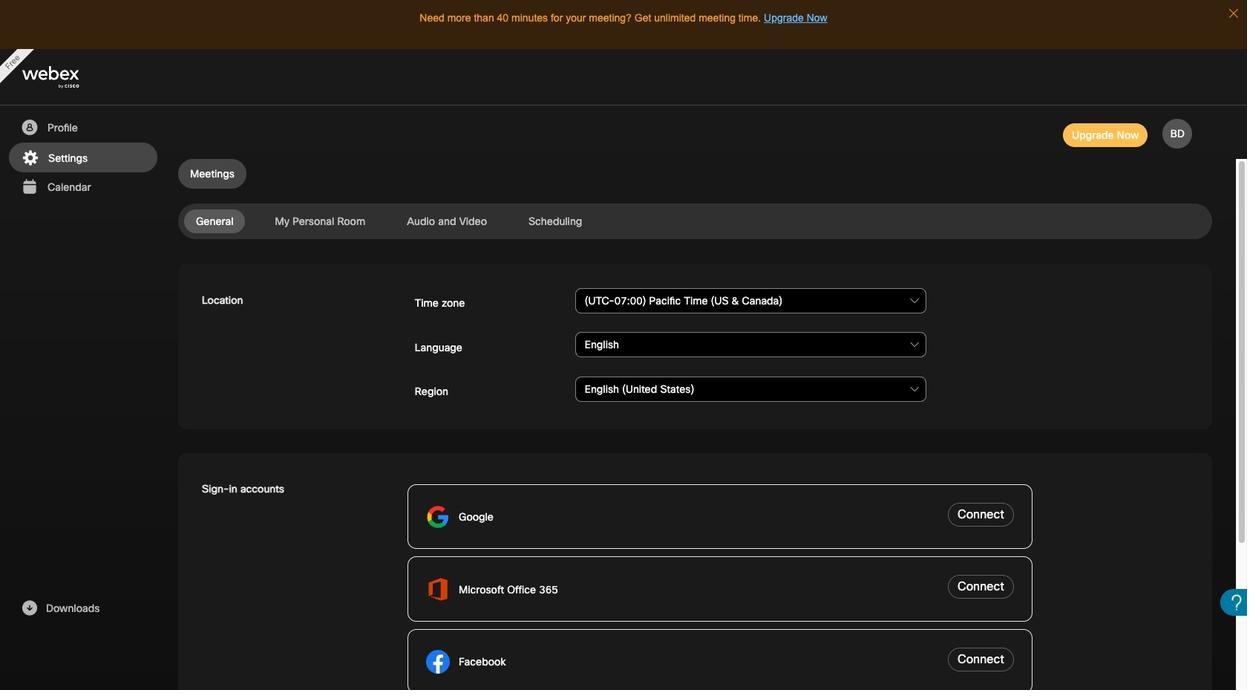 Task type: locate. For each thing, give the bounding box(es) containing it.
0 vertical spatial tab list
[[178, 159, 1213, 189]]

banner
[[0, 49, 1248, 105]]

mds settings_filled image
[[21, 149, 39, 167]]

None text field
[[576, 376, 927, 402]]

None text field
[[576, 288, 927, 313], [576, 332, 927, 358], [576, 288, 927, 313], [576, 332, 927, 358]]

1 vertical spatial tab list
[[178, 209, 1213, 233]]

1 tab list from the top
[[178, 159, 1213, 189]]

tab list
[[178, 159, 1213, 189], [178, 209, 1213, 233]]

mds content download_filled image
[[20, 599, 39, 617]]

cisco webex image
[[22, 66, 111, 89]]



Task type: vqa. For each thing, say whether or not it's contained in the screenshot.
the Change profile picture element
no



Task type: describe. For each thing, give the bounding box(es) containing it.
mds people circle_filled image
[[20, 119, 39, 137]]

2 tab list from the top
[[178, 209, 1213, 233]]

mds meetings_filled image
[[20, 178, 39, 196]]



